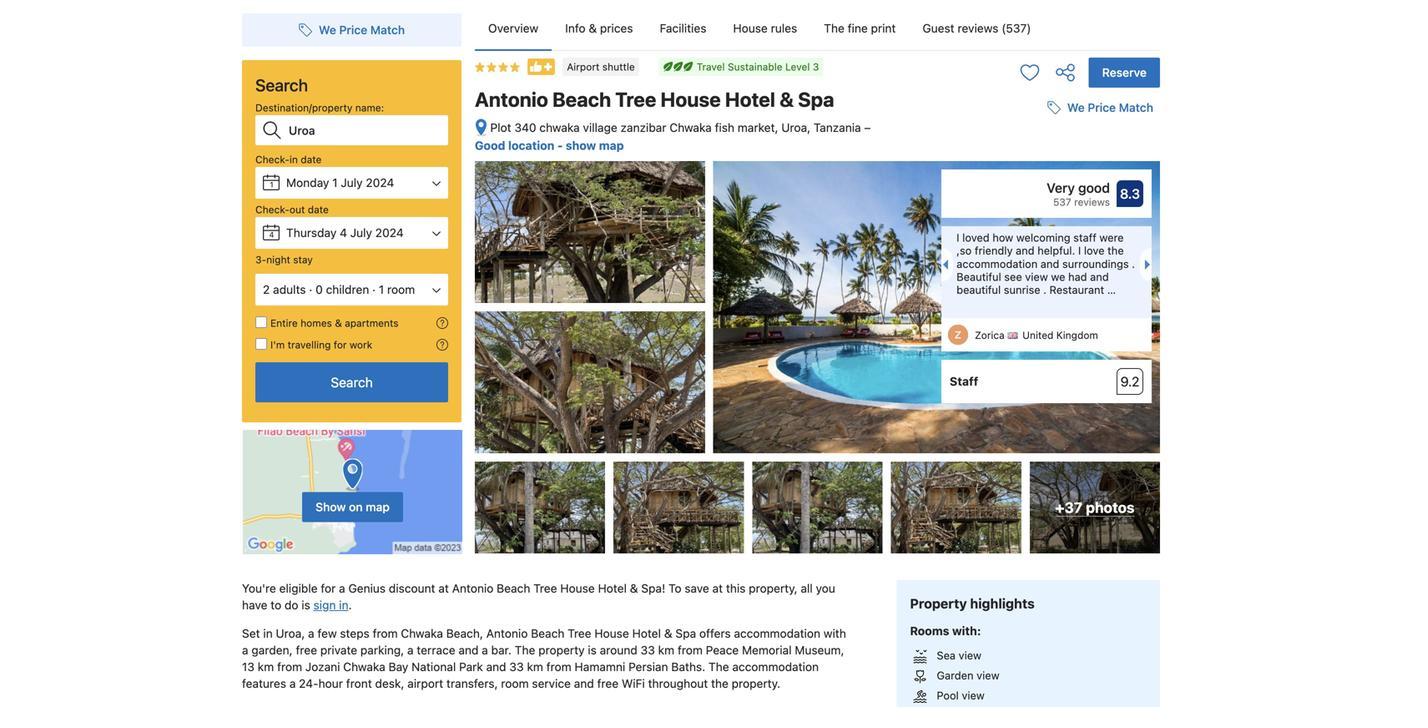 Task type: describe. For each thing, give the bounding box(es) containing it.
accommodation inside i loved how welcoming staff were ,so friendly and helpful. i love the accommodation  and surroundings . beautiful see view we had and beautiful sunrise . restaurant …
[[957, 257, 1038, 270]]

thursday
[[286, 226, 337, 240]]

antonio inside set in uroa, a few steps from chwaka beach, antonio beach tree house hotel & spa offers accommodation with a garden, free private parking, a terrace and a bar. the property is around 33 km from peace memorial museum, 13 km from jozani chwaka bay national park and 33 km from hamamni persian baths. the accommodation features a 24-hour front desk, airport transfers, room service and free wifi throughout the proper
[[487, 627, 528, 641]]

sustainable
[[728, 61, 783, 73]]

parking,
[[361, 644, 404, 657]]

0 vertical spatial the
[[824, 21, 845, 35]]

2 vertical spatial .
[[349, 598, 352, 612]]

Where are you going? field
[[282, 115, 448, 145]]

set
[[242, 627, 260, 641]]

destination/property name:
[[256, 102, 384, 114]]

2 adults · 0 children · 1 room
[[263, 283, 415, 296]]

–
[[865, 121, 871, 134]]

monday
[[286, 176, 329, 190]]

spa inside set in uroa, a few steps from chwaka beach, antonio beach tree house hotel & spa offers accommodation with a garden, free private parking, a terrace and a bar. the property is around 33 km from peace memorial museum, 13 km from jozani chwaka bay national park and 33 km from hamamni persian baths. the accommodation features a 24-hour front desk, airport transfers, room service and free wifi throughout the proper
[[676, 627, 697, 641]]

date for check-in date
[[301, 154, 322, 165]]

check-out date
[[256, 204, 329, 215]]

0 horizontal spatial i
[[957, 231, 960, 244]]

537
[[1054, 196, 1072, 208]]

shuttle
[[603, 61, 635, 73]]

july for 4
[[350, 226, 372, 240]]

antonio inside you're eligible for a genius discount at antonio beach tree house hotel & spa! to save at this property, all you have to do is
[[452, 582, 494, 596]]

hotel inside you're eligible for a genius discount at antonio beach tree house hotel & spa! to save at this property, all you have to do is
[[598, 582, 627, 596]]

peace
[[706, 644, 739, 657]]

very
[[1047, 180, 1076, 196]]

scored 9.2 element
[[1117, 368, 1144, 395]]

village
[[583, 121, 618, 134]]

beach inside you're eligible for a genius discount at antonio beach tree house hotel & spa! to save at this property, all you have to do is
[[497, 582, 531, 596]]

the fine print
[[824, 21, 896, 35]]

show on map
[[316, 500, 390, 514]]

beach inside set in uroa, a few steps from chwaka beach, antonio beach tree house hotel & spa offers accommodation with a garden, free private parking, a terrace and a bar. the property is around 33 km from peace memorial museum, 13 km from jozani chwaka bay national park and 33 km from hamamni persian baths. the accommodation features a 24-hour front desk, airport transfers, room service and free wifi throughout the proper
[[531, 627, 565, 641]]

apartments
[[345, 317, 399, 329]]

and down helpful.
[[1041, 257, 1060, 270]]

and down bar.
[[486, 660, 507, 674]]

1 horizontal spatial 4
[[340, 226, 347, 240]]

good location - show map button
[[475, 139, 624, 153]]

front
[[346, 677, 372, 691]]

how
[[993, 231, 1014, 244]]

1 horizontal spatial km
[[527, 660, 544, 674]]

tree inside set in uroa, a few steps from chwaka beach, antonio beach tree house hotel & spa offers accommodation with a garden, free private parking, a terrace and a bar. the property is around 33 km from peace memorial museum, 13 km from jozani chwaka bay national park and 33 km from hamamni persian baths. the accommodation features a 24-hour front desk, airport transfers, room service and free wifi throughout the proper
[[568, 627, 592, 641]]

from up "parking,"
[[373, 627, 398, 641]]

pool
[[937, 689, 959, 702]]

the inside i loved how welcoming staff were ,so friendly and helpful. i love the accommodation  and surroundings . beautiful see view we had and beautiful sunrise . restaurant …
[[1108, 244, 1125, 257]]

save
[[685, 582, 710, 596]]

do
[[285, 598, 299, 612]]

1 inside dropdown button
[[379, 283, 384, 296]]

1 vertical spatial match
[[1120, 101, 1154, 115]]

1 at from the left
[[439, 582, 449, 596]]

property
[[539, 644, 585, 657]]

house left rules
[[734, 21, 768, 35]]

0 vertical spatial tree
[[616, 88, 657, 111]]

& down "level"
[[780, 88, 794, 111]]

to
[[271, 598, 282, 612]]

1 horizontal spatial 1
[[333, 176, 338, 190]]

-
[[558, 139, 563, 153]]

room inside set in uroa, a few steps from chwaka beach, antonio beach tree house hotel & spa offers accommodation with a garden, free private parking, a terrace and a bar. the property is around 33 km from peace memorial museum, 13 km from jozani chwaka bay national park and 33 km from hamamni persian baths. the accommodation features a 24-hour front desk, airport transfers, room service and free wifi throughout the proper
[[501, 677, 529, 691]]

very good 537 reviews
[[1047, 180, 1111, 208]]

show
[[316, 500, 346, 514]]

united kingdom
[[1023, 330, 1099, 341]]

0 vertical spatial reviews
[[958, 21, 999, 35]]

you're eligible for a genius discount at antonio beach tree house hotel & spa! to save at this property, all you have to do is
[[242, 582, 836, 612]]

13
[[242, 660, 255, 674]]

rooms
[[911, 624, 950, 638]]

terrace
[[417, 644, 456, 657]]

0 horizontal spatial we price match button
[[292, 15, 412, 45]]

next image
[[1146, 260, 1156, 270]]

offers
[[700, 627, 731, 641]]

24-
[[299, 677, 319, 691]]

wifi
[[622, 677, 645, 691]]

search section
[[235, 0, 468, 555]]

i'm
[[271, 339, 285, 351]]

with:
[[953, 624, 982, 638]]

0 horizontal spatial free
[[296, 644, 317, 657]]

garden
[[937, 669, 974, 682]]

& inside search section
[[335, 317, 342, 329]]

2
[[263, 283, 270, 296]]

tanzania
[[814, 121, 862, 134]]

check-in date
[[256, 154, 322, 165]]

map inside plot 340 chwaka village zanzibar chwaka fish market, uroa, tanzania – good location - show map
[[599, 139, 624, 153]]

1 vertical spatial we price match
[[1068, 101, 1154, 115]]

facilities link
[[647, 7, 720, 50]]

hamamni
[[575, 660, 626, 674]]

guest reviews (537)
[[923, 21, 1032, 35]]

map inside search section
[[366, 500, 390, 514]]

& inside set in uroa, a few steps from chwaka beach, antonio beach tree house hotel & spa offers accommodation with a garden, free private parking, a terrace and a bar. the property is around 33 km from peace memorial museum, 13 km from jozani chwaka bay national park and 33 km from hamamni persian baths. the accommodation features a 24-hour front desk, airport transfers, room service and free wifi throughout the proper
[[665, 627, 673, 641]]

zanzibar
[[621, 121, 667, 134]]

house down travel
[[661, 88, 721, 111]]

spa!
[[642, 582, 666, 596]]

0 horizontal spatial the
[[515, 644, 536, 657]]

have
[[242, 598, 268, 612]]

0 horizontal spatial 1
[[270, 180, 274, 189]]

room inside dropdown button
[[387, 283, 415, 296]]

we for the leftmost we price match dropdown button
[[319, 23, 336, 37]]

1 vertical spatial accommodation
[[734, 627, 821, 641]]

this
[[726, 582, 746, 596]]

children
[[326, 283, 369, 296]]

3-
[[256, 254, 267, 266]]

1 vertical spatial .
[[1044, 284, 1047, 296]]

,so
[[957, 244, 972, 257]]

2 horizontal spatial km
[[659, 644, 675, 657]]

discount
[[389, 582, 436, 596]]

check- for in
[[256, 154, 290, 165]]

out
[[290, 204, 305, 215]]

the inside set in uroa, a few steps from chwaka beach, antonio beach tree house hotel & spa offers accommodation with a garden, free private parking, a terrace and a bar. the property is around 33 km from peace memorial museum, 13 km from jozani chwaka bay national park and 33 km from hamamni persian baths. the accommodation features a 24-hour front desk, airport transfers, room service and free wifi throughout the proper
[[712, 677, 729, 691]]

staff
[[1074, 231, 1097, 244]]

highlights
[[971, 596, 1035, 612]]

facilities
[[660, 21, 707, 35]]

0 vertical spatial 33
[[641, 644, 655, 657]]

from up baths.
[[678, 644, 703, 657]]

homes
[[301, 317, 332, 329]]

helpful.
[[1038, 244, 1076, 257]]

private
[[320, 644, 357, 657]]

a left bar.
[[482, 644, 488, 657]]

overview link
[[475, 7, 552, 50]]

rated very good element
[[950, 178, 1111, 198]]

level
[[786, 61, 810, 73]]

genius
[[349, 582, 386, 596]]

tree inside you're eligible for a genius discount at antonio beach tree house hotel & spa! to save at this property, all you have to do is
[[534, 582, 557, 596]]

sea
[[937, 649, 956, 662]]

2 vertical spatial accommodation
[[733, 660, 819, 674]]

museum,
[[795, 644, 845, 657]]

kingdom
[[1057, 330, 1099, 341]]

in for date
[[290, 154, 298, 165]]

0 horizontal spatial km
[[258, 660, 274, 674]]

1 vertical spatial we price match button
[[1041, 93, 1161, 123]]

beautiful
[[957, 271, 1002, 283]]

you're
[[242, 582, 276, 596]]

2024 for monday 1 july 2024
[[366, 176, 394, 190]]

0 horizontal spatial 4
[[269, 230, 274, 239]]

(537)
[[1002, 21, 1032, 35]]

property
[[911, 596, 968, 612]]

+37 photos link
[[1030, 462, 1161, 554]]

staff
[[950, 375, 979, 388]]

view inside i loved how welcoming staff were ,so friendly and helpful. i love the accommodation  and surroundings . beautiful see view we had and beautiful sunrise . restaurant …
[[1026, 271, 1049, 283]]

travelling
[[288, 339, 331, 351]]

fish
[[715, 121, 735, 134]]

print
[[871, 21, 896, 35]]

market,
[[738, 121, 779, 134]]

all
[[801, 582, 813, 596]]



Task type: vqa. For each thing, say whether or not it's contained in the screenshot.
1 to the right
yes



Task type: locate. For each thing, give the bounding box(es) containing it.
33 up 'persian'
[[641, 644, 655, 657]]

view down garden view
[[962, 689, 985, 702]]

plot
[[491, 121, 512, 134]]

1 vertical spatial july
[[350, 226, 372, 240]]

2024 down where are you going? field on the top left of page
[[366, 176, 394, 190]]

date
[[301, 154, 322, 165], [308, 204, 329, 215]]

hour
[[319, 677, 343, 691]]

for inside you're eligible for a genius discount at antonio beach tree house hotel & spa! to save at this property, all you have to do is
[[321, 582, 336, 596]]

0 vertical spatial antonio
[[475, 88, 549, 111]]

info & prices link
[[552, 7, 647, 50]]

1 vertical spatial map
[[366, 500, 390, 514]]

sign
[[314, 598, 336, 612]]

uroa, inside set in uroa, a few steps from chwaka beach, antonio beach tree house hotel & spa offers accommodation with a garden, free private parking, a terrace and a bar. the property is around 33 km from peace memorial museum, 13 km from jozani chwaka bay national park and 33 km from hamamni persian baths. the accommodation features a 24-hour front desk, airport transfers, room service and free wifi throughout the proper
[[276, 627, 305, 641]]

beach,
[[446, 627, 483, 641]]

room up apartments
[[387, 283, 415, 296]]

1 vertical spatial reviews
[[1075, 196, 1111, 208]]

info
[[566, 21, 586, 35]]

check- down monday
[[256, 204, 290, 215]]

0 vertical spatial date
[[301, 154, 322, 165]]

stay
[[293, 254, 313, 266]]

see
[[1005, 271, 1023, 283]]

airport shuttle
[[567, 61, 635, 73]]

hotel up market,
[[725, 88, 776, 111]]

welcoming
[[1017, 231, 1071, 244]]

a left 24-
[[290, 677, 296, 691]]

fine
[[848, 21, 868, 35]]

+37 photos
[[1056, 499, 1135, 516]]

pool view
[[937, 689, 985, 702]]

date up monday
[[301, 154, 322, 165]]

0 horizontal spatial chwaka
[[343, 660, 386, 674]]

uroa, inside plot 340 chwaka village zanzibar chwaka fish market, uroa, tanzania – good location - show map
[[782, 121, 811, 134]]

search down work
[[331, 375, 373, 390]]

1 vertical spatial check-
[[256, 204, 290, 215]]

chwaka
[[540, 121, 580, 134]]

0 horizontal spatial ·
[[309, 283, 313, 296]]

price up name:
[[339, 23, 368, 37]]

accommodation down memorial
[[733, 660, 819, 674]]

scored 8.3 element
[[1117, 180, 1144, 207]]

july for 1
[[341, 176, 363, 190]]

we price match button up name:
[[292, 15, 412, 45]]

reserve button
[[1090, 58, 1161, 88]]

0 vertical spatial check-
[[256, 154, 290, 165]]

we up destination/property name:
[[319, 23, 336, 37]]

we price match button
[[292, 15, 412, 45], [1041, 93, 1161, 123]]

match inside search section
[[371, 23, 405, 37]]

. left next icon
[[1133, 257, 1136, 270]]

i'm travelling for work
[[271, 339, 373, 351]]

hotel
[[725, 88, 776, 111], [598, 582, 627, 596], [633, 627, 661, 641]]

location
[[509, 139, 555, 153]]

map right on
[[366, 500, 390, 514]]

throughout
[[649, 677, 708, 691]]

1 vertical spatial we
[[1068, 101, 1085, 115]]

entire homes & apartments
[[271, 317, 399, 329]]

set in uroa, a few steps from chwaka beach, antonio beach tree house hotel & spa offers accommodation with a garden, free private parking, a terrace and a bar. the property is around 33 km from peace memorial museum, 13 km from jozani chwaka bay national park and 33 km from hamamni persian baths. the accommodation features a 24-hour front desk, airport transfers, room service and free wifi throughout the proper
[[242, 627, 850, 707]]

to
[[669, 582, 682, 596]]

1 horizontal spatial we price match button
[[1041, 93, 1161, 123]]

we'll show you stays where you can have the entire place to yourself image
[[437, 317, 448, 329], [437, 317, 448, 329]]

0 vertical spatial .
[[1133, 257, 1136, 270]]

· left 0
[[309, 283, 313, 296]]

0 horizontal spatial search
[[256, 75, 308, 95]]

1 down the 'check-in date'
[[270, 180, 274, 189]]

0 horizontal spatial room
[[387, 283, 415, 296]]

4 up night
[[269, 230, 274, 239]]

·
[[309, 283, 313, 296], [373, 283, 376, 296]]

antonio up bar.
[[487, 627, 528, 641]]

check- for out
[[256, 204, 290, 215]]

spa left the offers at bottom
[[676, 627, 697, 641]]

1 · from the left
[[309, 283, 313, 296]]

free
[[296, 644, 317, 657], [598, 677, 619, 691]]

2 vertical spatial the
[[709, 660, 730, 674]]

the fine print link
[[811, 7, 910, 50]]

0 horizontal spatial spa
[[676, 627, 697, 641]]

antonio up plot
[[475, 88, 549, 111]]

0 horizontal spatial the
[[712, 677, 729, 691]]

previous image
[[939, 260, 949, 270]]

& right info
[[589, 21, 597, 35]]

were
[[1100, 231, 1125, 244]]

we for bottommost we price match dropdown button
[[1068, 101, 1085, 115]]

we price match button down reserve button
[[1041, 93, 1161, 123]]

hotel left spa!
[[598, 582, 627, 596]]

date for check-out date
[[308, 204, 329, 215]]

0 vertical spatial we price match button
[[292, 15, 412, 45]]

for
[[334, 339, 347, 351], [321, 582, 336, 596]]

· right children
[[373, 283, 376, 296]]

1 horizontal spatial we
[[1068, 101, 1085, 115]]

0 horizontal spatial tree
[[534, 582, 557, 596]]

0 horizontal spatial we price match
[[319, 23, 405, 37]]

1 vertical spatial search
[[331, 375, 373, 390]]

persian
[[629, 660, 669, 674]]

in up monday
[[290, 154, 298, 165]]

1 vertical spatial room
[[501, 677, 529, 691]]

0 vertical spatial spa
[[799, 88, 835, 111]]

we price match inside search section
[[319, 23, 405, 37]]

reviews left (537)
[[958, 21, 999, 35]]

view for sea view
[[959, 649, 982, 662]]

in inside set in uroa, a few steps from chwaka beach, antonio beach tree house hotel & spa offers accommodation with a garden, free private parking, a terrace and a bar. the property is around 33 km from peace memorial museum, 13 km from jozani chwaka bay national park and 33 km from hamamni persian baths. the accommodation features a 24-hour front desk, airport transfers, room service and free wifi throughout the proper
[[263, 627, 273, 641]]

1 vertical spatial antonio
[[452, 582, 494, 596]]

the down peace
[[712, 677, 729, 691]]

1 horizontal spatial the
[[1108, 244, 1125, 257]]

view up garden view
[[959, 649, 982, 662]]

eligible
[[279, 582, 318, 596]]

click to open map view image
[[475, 118, 488, 138]]

33 down bar.
[[510, 660, 524, 674]]

we price match down reserve button
[[1068, 101, 1154, 115]]

2 check- from the top
[[256, 204, 290, 215]]

1 horizontal spatial search
[[331, 375, 373, 390]]

match up name:
[[371, 23, 405, 37]]

4 right thursday
[[340, 226, 347, 240]]

1 horizontal spatial tree
[[568, 627, 592, 641]]

view
[[1026, 271, 1049, 283], [959, 649, 982, 662], [977, 669, 1000, 682], [962, 689, 985, 702]]

a left the few
[[308, 627, 315, 641]]

1 horizontal spatial free
[[598, 677, 619, 691]]

night
[[267, 254, 291, 266]]

for up sign in link
[[321, 582, 336, 596]]

. down genius
[[349, 598, 352, 612]]

1 vertical spatial for
[[321, 582, 336, 596]]

0 horizontal spatial .
[[349, 598, 352, 612]]

0 vertical spatial 2024
[[366, 176, 394, 190]]

2 vertical spatial tree
[[568, 627, 592, 641]]

price inside search section
[[339, 23, 368, 37]]

0 vertical spatial is
[[302, 598, 310, 612]]

beach down airport
[[553, 88, 611, 111]]

1 horizontal spatial is
[[588, 644, 597, 657]]

1 vertical spatial date
[[308, 204, 329, 215]]

2 horizontal spatial hotel
[[725, 88, 776, 111]]

check- up monday
[[256, 154, 290, 165]]

1 vertical spatial the
[[515, 644, 536, 657]]

uroa, up garden,
[[276, 627, 305, 641]]

0 vertical spatial the
[[1108, 244, 1125, 257]]

0 horizontal spatial is
[[302, 598, 310, 612]]

sign in link
[[314, 598, 349, 612]]

accommodation
[[957, 257, 1038, 270], [734, 627, 821, 641], [733, 660, 819, 674]]

1 horizontal spatial i
[[1079, 244, 1082, 257]]

house rules
[[734, 21, 798, 35]]

spa down 3
[[799, 88, 835, 111]]

& right homes
[[335, 317, 342, 329]]

2 vertical spatial chwaka
[[343, 660, 386, 674]]

in right sign
[[339, 598, 349, 612]]

and up park
[[459, 644, 479, 657]]

at
[[439, 582, 449, 596], [713, 582, 723, 596]]

2 horizontal spatial chwaka
[[670, 121, 712, 134]]

free up jozani
[[296, 644, 317, 657]]

around
[[600, 644, 638, 657]]

& inside you're eligible for a genius discount at antonio beach tree house hotel & spa! to save at this property, all you have to do is
[[630, 582, 638, 596]]

house inside you're eligible for a genius discount at antonio beach tree house hotel & spa! to save at this property, all you have to do is
[[561, 582, 595, 596]]

chwaka up the front
[[343, 660, 386, 674]]

destination/property
[[256, 102, 353, 114]]

chwaka inside plot 340 chwaka village zanzibar chwaka fish market, uroa, tanzania – good location - show map
[[670, 121, 712, 134]]

0 horizontal spatial map
[[366, 500, 390, 514]]

and down welcoming
[[1016, 244, 1035, 257]]

1 horizontal spatial map
[[599, 139, 624, 153]]

1 check- from the top
[[256, 154, 290, 165]]

0 horizontal spatial price
[[339, 23, 368, 37]]

room down bar.
[[501, 677, 529, 691]]

km up 'persian'
[[659, 644, 675, 657]]

0 vertical spatial map
[[599, 139, 624, 153]]

chwaka left fish
[[670, 121, 712, 134]]

beach
[[553, 88, 611, 111], [497, 582, 531, 596], [531, 627, 565, 641]]

1 vertical spatial in
[[339, 598, 349, 612]]

house inside set in uroa, a few steps from chwaka beach, antonio beach tree house hotel & spa offers accommodation with a garden, free private parking, a terrace and a bar. the property is around 33 km from peace memorial museum, 13 km from jozani chwaka bay national park and 33 km from hamamni persian baths. the accommodation features a 24-hour front desk, airport transfers, room service and free wifi throughout the proper
[[595, 627, 629, 641]]

2024 for thursday 4 july 2024
[[376, 226, 404, 240]]

match
[[371, 23, 405, 37], [1120, 101, 1154, 115]]

travel
[[697, 61, 725, 73]]

house up around
[[595, 627, 629, 641]]

a up sign in .
[[339, 582, 345, 596]]

in for uroa,
[[263, 627, 273, 641]]

at left this
[[713, 582, 723, 596]]

we up very
[[1068, 101, 1085, 115]]

1 vertical spatial price
[[1088, 101, 1117, 115]]

2 horizontal spatial in
[[339, 598, 349, 612]]

bay
[[389, 660, 409, 674]]

1 horizontal spatial uroa,
[[782, 121, 811, 134]]

2 horizontal spatial 1
[[379, 283, 384, 296]]

rules
[[771, 21, 798, 35]]

for left work
[[334, 339, 347, 351]]

1 horizontal spatial match
[[1120, 101, 1154, 115]]

1 vertical spatial chwaka
[[401, 627, 443, 641]]

search inside button
[[331, 375, 373, 390]]

& up 'persian'
[[665, 627, 673, 641]]

united
[[1023, 330, 1054, 341]]

1 horizontal spatial chwaka
[[401, 627, 443, 641]]

desk,
[[375, 677, 405, 691]]

2 · from the left
[[373, 283, 376, 296]]

reviews down the good
[[1075, 196, 1111, 208]]

view right garden
[[977, 669, 1000, 682]]

beach up property
[[531, 627, 565, 641]]

rooms with:
[[911, 624, 982, 638]]

0 vertical spatial hotel
[[725, 88, 776, 111]]

4
[[340, 226, 347, 240], [269, 230, 274, 239]]

2024
[[366, 176, 394, 190], [376, 226, 404, 240]]

view for garden view
[[977, 669, 1000, 682]]

0 vertical spatial accommodation
[[957, 257, 1038, 270]]

1 right monday
[[333, 176, 338, 190]]

good
[[475, 139, 506, 153]]

the right bar.
[[515, 644, 536, 657]]

1 horizontal spatial in
[[290, 154, 298, 165]]

garden view
[[937, 669, 1000, 682]]

1 horizontal spatial hotel
[[633, 627, 661, 641]]

1 right children
[[379, 283, 384, 296]]

the down peace
[[709, 660, 730, 674]]

chwaka
[[670, 121, 712, 134], [401, 627, 443, 641], [343, 660, 386, 674]]

hotel up around
[[633, 627, 661, 641]]

0 vertical spatial july
[[341, 176, 363, 190]]

map down village
[[599, 139, 624, 153]]

from
[[373, 627, 398, 641], [678, 644, 703, 657], [277, 660, 302, 674], [547, 660, 572, 674]]

2024 up '2 adults · 0 children · 1 room' dropdown button
[[376, 226, 404, 240]]

chwaka up the 'terrace'
[[401, 627, 443, 641]]

a inside you're eligible for a genius discount at antonio beach tree house hotel & spa! to save at this property, all you have to do is
[[339, 582, 345, 596]]

is inside set in uroa, a few steps from chwaka beach, antonio beach tree house hotel & spa offers accommodation with a garden, free private parking, a terrace and a bar. the property is around 33 km from peace memorial museum, 13 km from jozani chwaka bay national park and 33 km from hamamni persian baths. the accommodation features a 24-hour front desk, airport transfers, room service and free wifi throughout the proper
[[588, 644, 597, 657]]

accommodation down friendly
[[957, 257, 1038, 270]]

2 horizontal spatial .
[[1133, 257, 1136, 270]]

and down the surroundings
[[1091, 271, 1110, 283]]

on
[[349, 500, 363, 514]]

0 horizontal spatial at
[[439, 582, 449, 596]]

in for .
[[339, 598, 349, 612]]

is right 'do'
[[302, 598, 310, 612]]

for inside search section
[[334, 339, 347, 351]]

park
[[459, 660, 483, 674]]

date right out
[[308, 204, 329, 215]]

for for eligible
[[321, 582, 336, 596]]

0 vertical spatial we
[[319, 23, 336, 37]]

overview
[[489, 21, 539, 35]]

0 horizontal spatial in
[[263, 627, 273, 641]]

1 horizontal spatial 33
[[641, 644, 655, 657]]

price down reserve button
[[1088, 101, 1117, 115]]

uroa, right market,
[[782, 121, 811, 134]]

1 vertical spatial spa
[[676, 627, 697, 641]]

travel sustainable level 3
[[697, 61, 820, 73]]

1 vertical spatial free
[[598, 677, 619, 691]]

features
[[242, 677, 286, 691]]

july right monday
[[341, 176, 363, 190]]

room
[[387, 283, 415, 296], [501, 677, 529, 691]]

2 horizontal spatial tree
[[616, 88, 657, 111]]

show on map button
[[242, 429, 463, 555], [302, 492, 403, 522]]

i down staff
[[1079, 244, 1082, 257]]

and down hamamni
[[574, 677, 594, 691]]

july right thursday
[[350, 226, 372, 240]]

2 adults · 0 children · 1 room button
[[256, 274, 448, 306]]

loved
[[963, 231, 990, 244]]

1 vertical spatial the
[[712, 677, 729, 691]]

for for travelling
[[334, 339, 347, 351]]

guest
[[923, 21, 955, 35]]

we
[[319, 23, 336, 37], [1068, 101, 1085, 115]]

in inside search section
[[290, 154, 298, 165]]

0 vertical spatial search
[[256, 75, 308, 95]]

if you select this option, we'll show you popular business travel features like breakfast, wifi and free parking. image
[[437, 339, 448, 351], [437, 339, 448, 351]]

in
[[290, 154, 298, 165], [339, 598, 349, 612], [263, 627, 273, 641]]

1 horizontal spatial the
[[709, 660, 730, 674]]

340
[[515, 121, 537, 134]]

a up 13
[[242, 644, 249, 657]]

is inside you're eligible for a genius discount at antonio beach tree house hotel & spa! to save at this property, all you have to do is
[[302, 598, 310, 612]]

good
[[1079, 180, 1111, 196]]

1 horizontal spatial spa
[[799, 88, 835, 111]]

2 vertical spatial hotel
[[633, 627, 661, 641]]

1 vertical spatial hotel
[[598, 582, 627, 596]]

km up features at left
[[258, 660, 274, 674]]

free down hamamni
[[598, 677, 619, 691]]

beach up bar.
[[497, 582, 531, 596]]

view up sunrise
[[1026, 271, 1049, 283]]

we inside search section
[[319, 23, 336, 37]]

in right 'set'
[[263, 627, 273, 641]]

from down property
[[547, 660, 572, 674]]

reserve
[[1103, 66, 1147, 79]]

reviews inside very good 537 reviews
[[1075, 196, 1111, 208]]

i up ,so
[[957, 231, 960, 244]]

i loved how welcoming staff were ,so friendly and helpful. i love the accommodation  and surroundings . beautiful see view we had and beautiful sunrise . restaurant …
[[957, 231, 1136, 296]]

1 vertical spatial beach
[[497, 582, 531, 596]]

sunrise
[[1004, 284, 1041, 296]]

. right sunrise
[[1044, 284, 1047, 296]]

we
[[1052, 271, 1066, 283]]

work
[[350, 339, 373, 351]]

house up property
[[561, 582, 595, 596]]

house rules link
[[720, 7, 811, 50]]

had
[[1069, 271, 1088, 283]]

1 vertical spatial 33
[[510, 660, 524, 674]]

1 vertical spatial 2024
[[376, 226, 404, 240]]

1 horizontal spatial reviews
[[1075, 196, 1111, 208]]

national
[[412, 660, 456, 674]]

a up "bay" on the bottom left of the page
[[408, 644, 414, 657]]

match down reserve button
[[1120, 101, 1154, 115]]

1 horizontal spatial ·
[[373, 283, 376, 296]]

accommodation up memorial
[[734, 627, 821, 641]]

view for pool view
[[962, 689, 985, 702]]

0 vertical spatial price
[[339, 23, 368, 37]]

is
[[302, 598, 310, 612], [588, 644, 597, 657]]

from down garden,
[[277, 660, 302, 674]]

entire
[[271, 317, 298, 329]]

1 horizontal spatial room
[[501, 677, 529, 691]]

8.3
[[1121, 186, 1141, 202]]

hotel inside set in uroa, a few steps from chwaka beach, antonio beach tree house hotel & spa offers accommodation with a garden, free private parking, a terrace and a bar. the property is around 33 km from peace memorial museum, 13 km from jozani chwaka bay national park and 33 km from hamamni persian baths. the accommodation features a 24-hour front desk, airport transfers, room service and free wifi throughout the proper
[[633, 627, 661, 641]]

km up the "service"
[[527, 660, 544, 674]]

2 at from the left
[[713, 582, 723, 596]]

1 horizontal spatial at
[[713, 582, 723, 596]]

1 horizontal spatial .
[[1044, 284, 1047, 296]]

beautiful
[[957, 284, 1001, 296]]

0 vertical spatial beach
[[553, 88, 611, 111]]

you
[[816, 582, 836, 596]]

bar.
[[492, 644, 512, 657]]

.
[[1133, 257, 1136, 270], [1044, 284, 1047, 296], [349, 598, 352, 612]]

0 vertical spatial match
[[371, 23, 405, 37]]

0 vertical spatial chwaka
[[670, 121, 712, 134]]

0 vertical spatial uroa,
[[782, 121, 811, 134]]

search up destination/property
[[256, 75, 308, 95]]

0 horizontal spatial 33
[[510, 660, 524, 674]]



